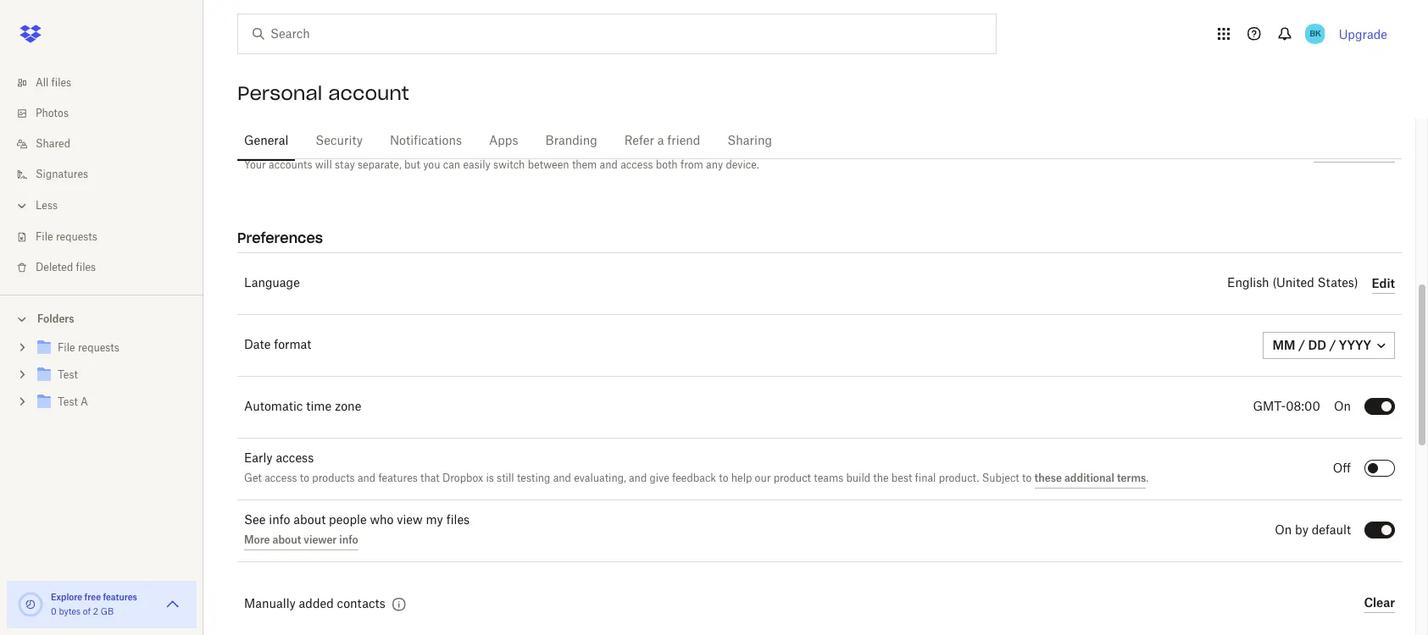 Task type: locate. For each thing, give the bounding box(es) containing it.
date
[[244, 340, 271, 352]]

list
[[0, 58, 203, 295]]

about
[[294, 515, 326, 527], [273, 534, 301, 547]]

test for test a
[[58, 398, 78, 408]]

1 horizontal spatial accounts
[[1342, 145, 1395, 159]]

your
[[272, 137, 296, 149]]

edit
[[1372, 276, 1395, 290]]

1 to from the left
[[300, 474, 310, 484]]

general tab
[[237, 121, 295, 162]]

access down refer
[[621, 159, 653, 171]]

1 horizontal spatial to
[[719, 474, 729, 484]]

0 vertical spatial file requests link
[[14, 222, 203, 253]]

format
[[274, 340, 311, 352]]

info down people on the left bottom of the page
[[339, 534, 358, 547]]

1 horizontal spatial features
[[378, 474, 418, 484]]

file down less
[[36, 232, 53, 242]]

file inside "group"
[[58, 343, 75, 354]]

signatures link
[[14, 159, 203, 190]]

to left these
[[1022, 474, 1032, 484]]

get
[[244, 474, 262, 484]]

file requests down folders button
[[58, 343, 119, 354]]

still
[[497, 474, 514, 484]]

requests down folders button
[[78, 343, 119, 354]]

about up "more about viewer info" button
[[294, 515, 326, 527]]

0 vertical spatial file requests
[[36, 232, 97, 242]]

1 vertical spatial on
[[1275, 526, 1292, 538]]

free
[[84, 593, 101, 603]]

of
[[83, 609, 91, 617]]

1 test from the top
[[58, 370, 78, 381]]

any
[[706, 159, 723, 171]]

1 horizontal spatial files
[[76, 263, 96, 273]]

files right deleted
[[76, 263, 96, 273]]

0 vertical spatial files
[[51, 78, 71, 88]]

0 vertical spatial about
[[294, 515, 326, 527]]

folders button
[[0, 306, 203, 331]]

1 horizontal spatial /
[[1330, 338, 1337, 353]]

general
[[244, 136, 289, 148]]

/ left "dd"
[[1299, 338, 1306, 353]]

files for deleted files
[[76, 263, 96, 273]]

about right more
[[273, 534, 301, 547]]

automatic
[[244, 402, 303, 414]]

/ right "dd"
[[1330, 338, 1337, 353]]

0 horizontal spatial features
[[103, 593, 137, 603]]

tab list
[[237, 119, 1402, 162]]

file down folders
[[58, 343, 75, 354]]

bk button
[[1302, 20, 1329, 47]]

english
[[1228, 278, 1270, 290]]

link your team account
[[244, 137, 377, 149]]

file requests link inside "group"
[[34, 337, 190, 360]]

0 horizontal spatial /
[[1299, 338, 1306, 353]]

to left products
[[300, 474, 310, 484]]

1 vertical spatial access
[[276, 453, 314, 465]]

files for all files
[[51, 78, 71, 88]]

2 test from the top
[[58, 398, 78, 408]]

1 vertical spatial info
[[339, 534, 358, 547]]

file requests link
[[14, 222, 203, 253], [34, 337, 190, 360]]

features left "that" at the bottom
[[378, 474, 418, 484]]

1 vertical spatial file requests link
[[34, 337, 190, 360]]

date format
[[244, 340, 311, 352]]

link for link accounts
[[1314, 145, 1339, 159]]

shared
[[36, 139, 70, 149]]

dropbox image
[[14, 17, 47, 51]]

branding tab
[[539, 121, 604, 162]]

files inside 'deleted files' link
[[76, 263, 96, 273]]

/
[[1299, 338, 1306, 353], [1330, 338, 1337, 353]]

test up test a
[[58, 370, 78, 381]]

access right get
[[265, 474, 297, 484]]

you
[[423, 159, 440, 171]]

test left a
[[58, 398, 78, 408]]

by
[[1296, 526, 1309, 538]]

file requests link up 'test' link
[[34, 337, 190, 360]]

1 vertical spatial file
[[58, 343, 75, 354]]

file
[[36, 232, 53, 242], [58, 343, 75, 354]]

0 vertical spatial access
[[621, 159, 653, 171]]

0 vertical spatial file
[[36, 232, 53, 242]]

1 horizontal spatial on
[[1334, 402, 1351, 414]]

yyyy
[[1339, 338, 1372, 353]]

account up stay
[[332, 137, 377, 149]]

0 horizontal spatial files
[[51, 78, 71, 88]]

1 vertical spatial file requests
[[58, 343, 119, 354]]

0 horizontal spatial file
[[36, 232, 53, 242]]

contacts
[[337, 599, 386, 611]]

features
[[378, 474, 418, 484], [103, 593, 137, 603]]

photos link
[[14, 98, 203, 129]]

0 vertical spatial test
[[58, 370, 78, 381]]

files right all
[[51, 78, 71, 88]]

feedback
[[672, 474, 716, 484]]

08:00
[[1286, 402, 1321, 414]]

0 horizontal spatial to
[[300, 474, 310, 484]]

account up security tab
[[328, 81, 409, 105]]

1 vertical spatial account
[[332, 137, 377, 149]]

the
[[874, 474, 889, 484]]

that
[[421, 474, 440, 484]]

to left help
[[719, 474, 729, 484]]

testing
[[517, 474, 551, 484]]

upgrade link
[[1339, 27, 1388, 41]]

accounts inside button
[[1342, 145, 1395, 159]]

manually added contacts
[[244, 599, 386, 611]]

signatures
[[36, 170, 88, 180]]

access right early
[[276, 453, 314, 465]]

0 vertical spatial on
[[1334, 402, 1351, 414]]

features up the gb at the left bottom
[[103, 593, 137, 603]]

0 horizontal spatial accounts
[[269, 159, 312, 171]]

accounts for your
[[269, 159, 312, 171]]

personal account
[[237, 81, 409, 105]]

group
[[0, 331, 203, 429]]

info right see
[[269, 515, 290, 527]]

products
[[312, 474, 355, 484]]

see
[[244, 515, 266, 527]]

0 vertical spatial info
[[269, 515, 290, 527]]

refer a friend tab
[[618, 121, 707, 162]]

requests inside "group"
[[78, 343, 119, 354]]

1 vertical spatial test
[[58, 398, 78, 408]]

security tab
[[309, 121, 370, 162]]

subject
[[982, 474, 1020, 484]]

0 vertical spatial requests
[[56, 232, 97, 242]]

link
[[244, 137, 269, 149], [1314, 145, 1339, 159]]

files inside all files link
[[51, 78, 71, 88]]

test a link
[[34, 392, 190, 415]]

product
[[774, 474, 811, 484]]

deleted files link
[[14, 253, 203, 283]]

0 vertical spatial features
[[378, 474, 418, 484]]

deleted files
[[36, 263, 96, 273]]

dd
[[1308, 338, 1327, 353]]

on for on by default
[[1275, 526, 1292, 538]]

folders
[[37, 313, 74, 326]]

files
[[51, 78, 71, 88], [76, 263, 96, 273], [447, 515, 470, 527]]

added
[[299, 599, 334, 611]]

file requests link up deleted files in the left of the page
[[14, 222, 203, 253]]

2 horizontal spatial files
[[447, 515, 470, 527]]

people
[[329, 515, 367, 527]]

these
[[1035, 472, 1062, 485]]

deleted
[[36, 263, 73, 273]]

quota usage element
[[17, 592, 44, 619]]

mm / dd / yyyy button
[[1263, 332, 1395, 359]]

3 to from the left
[[1022, 474, 1032, 484]]

on by default
[[1275, 526, 1351, 538]]

file requests
[[36, 232, 97, 242], [58, 343, 119, 354]]

requests up deleted files in the left of the page
[[56, 232, 97, 242]]

them
[[572, 159, 597, 171]]

from
[[681, 159, 704, 171]]

0 horizontal spatial on
[[1275, 526, 1292, 538]]

link inside button
[[1314, 145, 1339, 159]]

0 vertical spatial account
[[328, 81, 409, 105]]

evaluating,
[[574, 474, 626, 484]]

1 horizontal spatial info
[[339, 534, 358, 547]]

1 vertical spatial requests
[[78, 343, 119, 354]]

security
[[316, 136, 363, 148]]

but
[[404, 159, 420, 171]]

edit button
[[1372, 274, 1395, 294]]

requests
[[56, 232, 97, 242], [78, 343, 119, 354]]

product.
[[939, 474, 980, 484]]

0 horizontal spatial link
[[244, 137, 269, 149]]

test
[[58, 370, 78, 381], [58, 398, 78, 408]]

1 vertical spatial features
[[103, 593, 137, 603]]

on right 08:00
[[1334, 402, 1351, 414]]

files right my
[[447, 515, 470, 527]]

1 vertical spatial files
[[76, 263, 96, 273]]

2 horizontal spatial to
[[1022, 474, 1032, 484]]

2 vertical spatial files
[[447, 515, 470, 527]]

refer
[[625, 136, 654, 148]]

is
[[486, 474, 494, 484]]

1 horizontal spatial link
[[1314, 145, 1339, 159]]

file requests up deleted files in the left of the page
[[36, 232, 97, 242]]

1 horizontal spatial file
[[58, 343, 75, 354]]

on left by
[[1275, 526, 1292, 538]]

all
[[36, 78, 49, 88]]



Task type: describe. For each thing, give the bounding box(es) containing it.
0 horizontal spatial info
[[269, 515, 290, 527]]

default
[[1312, 526, 1351, 538]]

final
[[915, 474, 936, 484]]

early
[[244, 453, 273, 465]]

a
[[658, 136, 664, 148]]

sharing tab
[[721, 121, 779, 162]]

shared link
[[14, 129, 203, 159]]

manually
[[244, 599, 296, 611]]

refer a friend
[[625, 136, 701, 148]]

personal
[[237, 81, 322, 105]]

list containing all files
[[0, 58, 203, 295]]

(united
[[1273, 278, 1315, 290]]

team
[[300, 137, 328, 149]]

best
[[892, 474, 913, 484]]

both
[[656, 159, 678, 171]]

states)
[[1318, 278, 1359, 290]]

will
[[315, 159, 332, 171]]

english (united states)
[[1228, 278, 1359, 290]]

device.
[[726, 159, 759, 171]]

and right 'them'
[[600, 159, 618, 171]]

link accounts button
[[1314, 142, 1395, 163]]

tab list containing general
[[237, 119, 1402, 162]]

view
[[397, 515, 423, 527]]

1 vertical spatial about
[[273, 534, 301, 547]]

our
[[755, 474, 771, 484]]

time
[[306, 402, 332, 414]]

switch
[[493, 159, 525, 171]]

notifications
[[390, 136, 462, 148]]

explore free features 0 bytes of 2 gb
[[51, 593, 137, 617]]

notifications tab
[[383, 121, 469, 162]]

test link
[[34, 365, 190, 387]]

see info about people who view my files more about viewer info
[[244, 515, 470, 547]]

accounts for link
[[1342, 145, 1395, 159]]

sharing
[[728, 136, 772, 148]]

all files link
[[14, 68, 203, 98]]

my
[[426, 515, 443, 527]]

2
[[93, 609, 98, 617]]

on for on
[[1334, 402, 1351, 414]]

file inside list
[[36, 232, 53, 242]]

between
[[528, 159, 569, 171]]

gb
[[101, 609, 114, 617]]

and right products
[[358, 474, 376, 484]]

more about viewer info button
[[244, 531, 358, 551]]

bk
[[1310, 28, 1321, 39]]

upgrade
[[1339, 27, 1388, 41]]

early access get access to products and features that dropbox is still testing and evaluating, and give feedback to help our product teams build the best final product. subject to these additional terms .
[[244, 453, 1149, 485]]

file requests inside list
[[36, 232, 97, 242]]

less
[[36, 201, 58, 211]]

easily
[[463, 159, 491, 171]]

stay
[[335, 159, 355, 171]]

explore
[[51, 593, 82, 603]]

mm / dd / yyyy
[[1273, 338, 1372, 353]]

more
[[244, 534, 270, 547]]

and left "give"
[[629, 474, 647, 484]]

terms
[[1117, 472, 1147, 485]]

and right testing
[[553, 474, 571, 484]]

Search text field
[[270, 25, 961, 43]]

help
[[731, 474, 752, 484]]

group containing file requests
[[0, 331, 203, 429]]

all files
[[36, 78, 71, 88]]

gmt-08:00
[[1253, 402, 1321, 414]]

give
[[650, 474, 670, 484]]

viewer
[[304, 534, 337, 547]]

dropbox
[[443, 474, 483, 484]]

these additional terms button
[[1035, 469, 1147, 489]]

test for test
[[58, 370, 78, 381]]

test a
[[58, 398, 88, 408]]

requests inside list
[[56, 232, 97, 242]]

features inside early access get access to products and features that dropbox is still testing and evaluating, and give feedback to help our product teams build the best final product. subject to these additional terms .
[[378, 474, 418, 484]]

separate,
[[358, 159, 402, 171]]

automatic time zone
[[244, 402, 361, 414]]

0
[[51, 609, 57, 617]]

link accounts
[[1314, 145, 1395, 159]]

zone
[[335, 402, 361, 414]]

friend
[[668, 136, 701, 148]]

clear
[[1364, 596, 1395, 610]]

2 to from the left
[[719, 474, 729, 484]]

features inside explore free features 0 bytes of 2 gb
[[103, 593, 137, 603]]

additional
[[1065, 472, 1115, 485]]

files inside see info about people who view my files more about viewer info
[[447, 515, 470, 527]]

link for link your team account
[[244, 137, 269, 149]]

branding
[[546, 136, 597, 148]]

your accounts will stay separate, but you can easily switch between them and access both from any device.
[[244, 159, 759, 171]]

language
[[244, 278, 300, 290]]

1 / from the left
[[1299, 338, 1306, 353]]

less image
[[14, 198, 31, 214]]

teams
[[814, 474, 844, 484]]

2 / from the left
[[1330, 338, 1337, 353]]

can
[[443, 159, 460, 171]]

apps tab
[[482, 121, 525, 162]]

2 vertical spatial access
[[265, 474, 297, 484]]

bytes
[[59, 609, 81, 617]]



Task type: vqa. For each thing, say whether or not it's contained in the screenshot.
Branding tab
yes



